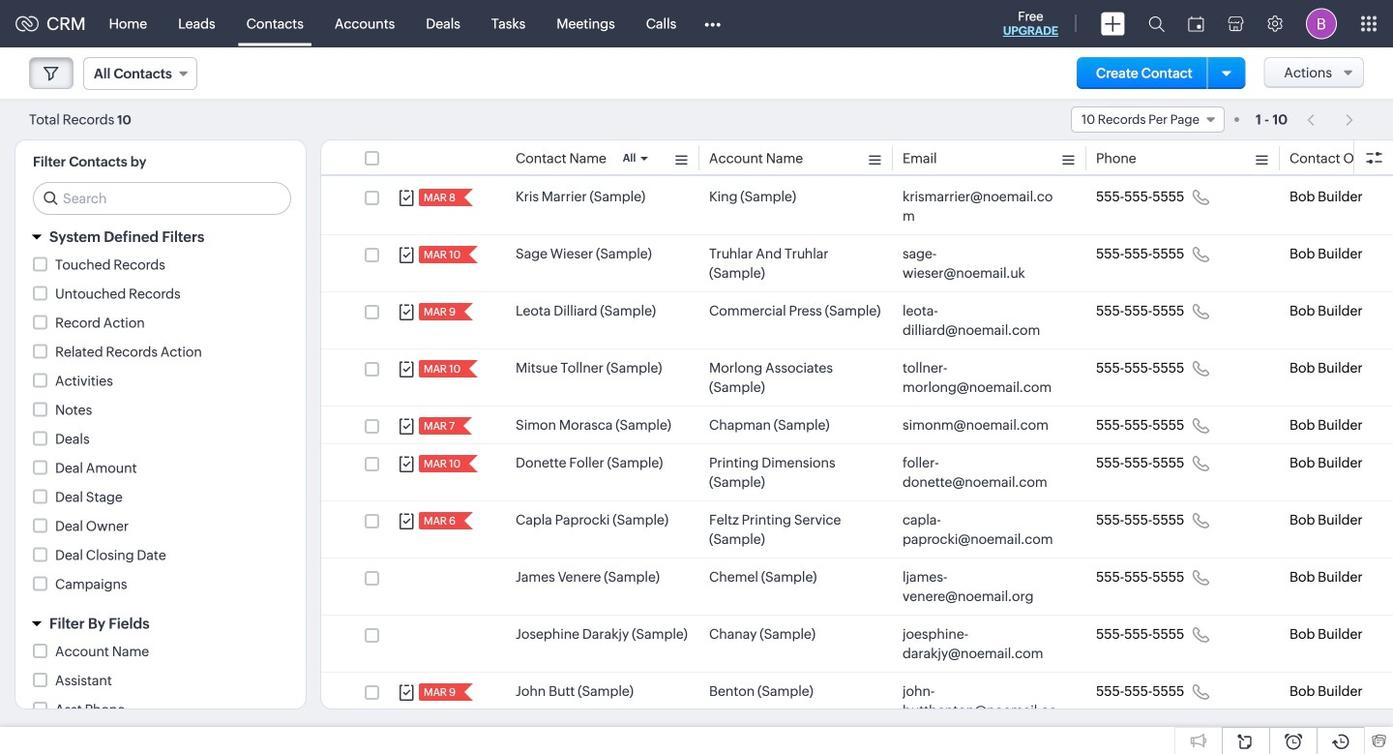 Task type: vqa. For each thing, say whether or not it's contained in the screenshot.
Create Menu Element
yes



Task type: locate. For each thing, give the bounding box(es) containing it.
None field
[[83, 57, 197, 90], [1071, 106, 1225, 133], [83, 57, 197, 90], [1071, 106, 1225, 133]]

navigation
[[1298, 106, 1365, 134]]

row group
[[321, 178, 1394, 749]]

create menu image
[[1102, 12, 1126, 35]]

calendar image
[[1189, 16, 1205, 31]]



Task type: describe. For each thing, give the bounding box(es) containing it.
profile image
[[1307, 8, 1338, 39]]

search image
[[1149, 15, 1165, 32]]

profile element
[[1295, 0, 1349, 47]]

Search text field
[[34, 183, 290, 214]]

create menu element
[[1090, 0, 1137, 47]]

Other Modules field
[[692, 8, 734, 39]]

logo image
[[15, 16, 39, 31]]

search element
[[1137, 0, 1177, 47]]



